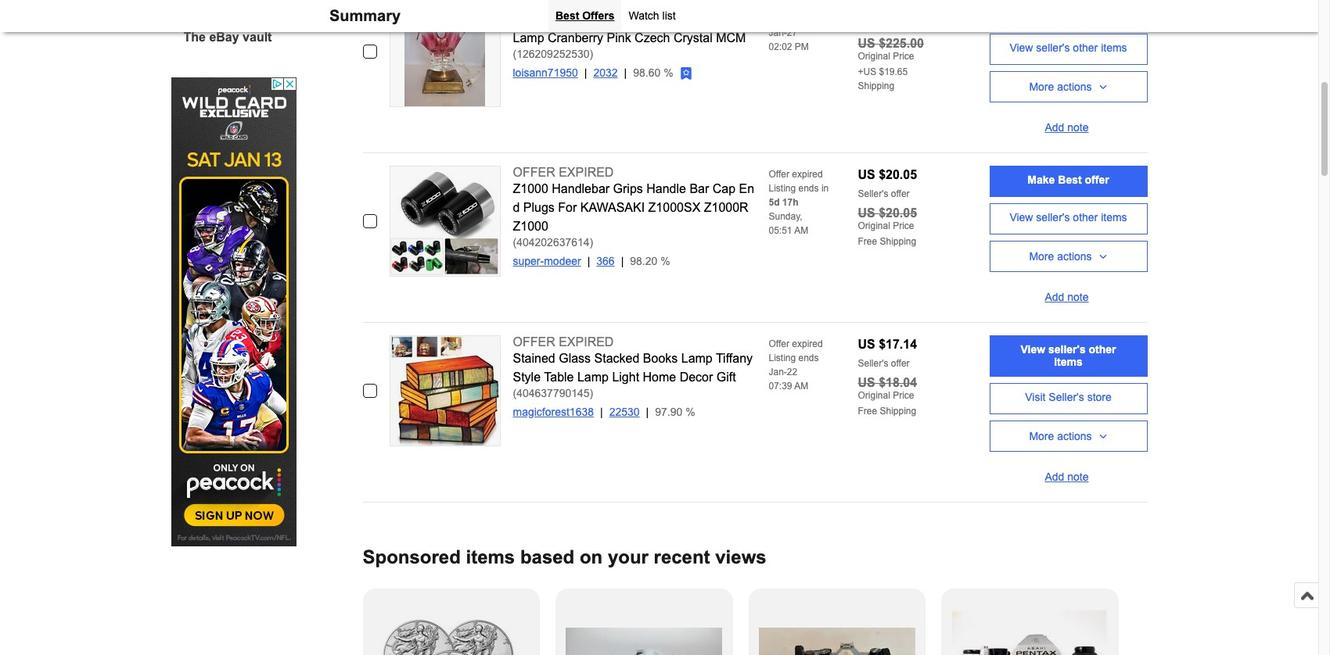 Task type: locate. For each thing, give the bounding box(es) containing it.
seller's
[[858, 188, 888, 199], [858, 358, 888, 369], [1049, 391, 1084, 404]]

2 vertical spatial price
[[893, 390, 914, 401]]

offer up 22 on the bottom right of page
[[769, 338, 789, 349]]

watch list
[[629, 9, 676, 22]]

2 price from the top
[[893, 220, 914, 231]]

offer for stained
[[513, 335, 555, 349]]

sponsored
[[363, 547, 461, 568]]

expired up handlebar
[[559, 165, 614, 179]]

0 horizontal spatial glass
[[559, 352, 591, 365]]

offer up 5d on the top right
[[769, 169, 789, 180]]

3 actions from the top
[[1057, 430, 1092, 442]]

best
[[556, 9, 579, 22], [1058, 174, 1082, 186]]

0 vertical spatial )
[[590, 47, 593, 60]]

glass inside offer expired stained glass stacked books lamp tiffany style table lamp light home decor gift ( 404637790145 )
[[559, 352, 591, 365]]

z1000 up plugs at top
[[513, 182, 548, 195]]

am
[[794, 225, 808, 236], [794, 381, 808, 392]]

2 jan- from the top
[[769, 367, 787, 378]]

97.90 %
[[655, 406, 695, 418]]

expired for offer expired listing ends jan-22 07:39 am
[[792, 338, 823, 349]]

1 horizontal spatial glass
[[688, 12, 720, 25]]

2 note from the top
[[1068, 291, 1089, 304]]

1 vertical spatial view
[[1010, 211, 1033, 224]]

2 vertical spatial offer
[[891, 358, 910, 369]]

0 vertical spatial add note button
[[989, 108, 1148, 140]]

1 am from the top
[[794, 225, 808, 236]]

1 expired from the top
[[559, 165, 614, 179]]

3 add note button from the top
[[989, 458, 1148, 489]]

1 vertical spatial free
[[858, 406, 877, 417]]

price for $17.14
[[893, 390, 914, 401]]

0 vertical spatial more actions
[[1029, 80, 1092, 93]]

expired up the stacked
[[559, 335, 614, 349]]

0 vertical spatial am
[[794, 225, 808, 236]]

view inside view seller's other items
[[1021, 344, 1045, 356]]

1 price from the top
[[893, 50, 914, 61]]

0 vertical spatial offer
[[513, 165, 555, 179]]

0 vertical spatial seller's
[[1036, 41, 1070, 54]]

lamp for 126209252530
[[513, 31, 544, 44]]

1 vertical spatial seller's
[[1036, 211, 1070, 224]]

0 vertical spatial %
[[664, 66, 673, 79]]

2 vertical spatial shipping
[[880, 406, 916, 417]]

1 listing from the top
[[769, 183, 796, 194]]

1 expired from the top
[[792, 169, 823, 180]]

0 vertical spatial offer
[[1085, 174, 1109, 186]]

expired for handlebar
[[559, 165, 614, 179]]

1 vertical spatial lamp
[[681, 352, 713, 365]]

price
[[893, 50, 914, 61], [893, 220, 914, 231], [893, 390, 914, 401]]

other
[[1073, 41, 1098, 54], [1073, 211, 1098, 224], [1089, 344, 1116, 356]]

vtg josef hospodka chrisbska glass vase lamp cranberry pink czech crystal mcm ( 126209252530 )
[[513, 12, 751, 60]]

366
[[596, 255, 615, 267]]

view for us $225.00
[[1010, 41, 1033, 54]]

lamp inside vtg josef hospodka chrisbska glass vase lamp cranberry pink czech crystal mcm ( 126209252530 )
[[513, 31, 544, 44]]

offer inside offer expired listing ends in 5d 17h sunday, 05:51 am
[[769, 169, 789, 180]]

2 original from the top
[[858, 220, 890, 231]]

1 vertical spatial jan-
[[769, 367, 787, 378]]

0 vertical spatial glass
[[688, 12, 720, 25]]

) inside vtg josef hospodka chrisbska glass vase lamp cranberry pink czech crystal mcm ( 126209252530 )
[[590, 47, 593, 60]]

$19.65
[[879, 66, 908, 77]]

view seller's other items link for us $225.00
[[989, 33, 1148, 65]]

2 us from the top
[[858, 168, 875, 181]]

ends inside offer expired listing ends in 5d 17h sunday, 05:51 am
[[799, 183, 819, 194]]

0 vertical spatial add note
[[1045, 121, 1089, 134]]

crystal
[[674, 31, 713, 44]]

original
[[858, 50, 890, 61], [858, 220, 890, 231], [858, 390, 890, 401]]

1 vertical spatial )
[[590, 236, 593, 248]]

22
[[787, 367, 798, 378]]

0 vertical spatial best
[[556, 9, 579, 22]]

offer down $17.14
[[891, 358, 910, 369]]

$17.14
[[879, 338, 917, 351]]

gift
[[717, 371, 736, 384]]

2 vertical spatial add note
[[1045, 471, 1089, 484]]

1 vertical spatial listing
[[769, 353, 796, 363]]

seller's inside visit seller's store link
[[1049, 391, 1084, 404]]

more actions button
[[989, 71, 1148, 102], [989, 241, 1148, 272], [989, 421, 1148, 452]]

seller's up $18.04
[[858, 358, 888, 369]]

note
[[1068, 121, 1089, 134], [1068, 291, 1089, 304], [1068, 471, 1089, 484]]

0 vertical spatial shipping
[[858, 80, 895, 91]]

seller's right the visit at the right bottom
[[1049, 391, 1084, 404]]

2 more actions from the top
[[1029, 250, 1092, 263]]

2 vertical spatial lamp
[[577, 371, 609, 384]]

2 offer from the top
[[769, 338, 789, 349]]

jan- up '07:39'
[[769, 367, 787, 378]]

1 vertical spatial expired
[[559, 335, 614, 349]]

listing up 22 on the bottom right of page
[[769, 353, 796, 363]]

1 ) from the top
[[590, 47, 593, 60]]

best up cranberry
[[556, 9, 579, 22]]

view seller's other items for us $20.05
[[1010, 211, 1127, 224]]

1 jan- from the top
[[769, 27, 787, 38]]

price for $20.05
[[893, 220, 914, 231]]

chrisbska
[[628, 12, 684, 25]]

1 vertical spatial actions
[[1057, 250, 1092, 263]]

view seller's other items link for us $20.05
[[989, 203, 1148, 234]]

1 vertical spatial more
[[1029, 250, 1054, 263]]

actions for us $20.05
[[1057, 250, 1092, 263]]

add
[[1045, 121, 1064, 134], [1045, 291, 1064, 304], [1045, 471, 1064, 484]]

us
[[858, 36, 875, 50], [858, 168, 875, 181], [858, 206, 875, 219], [858, 338, 875, 351], [858, 376, 875, 389]]

more actions
[[1029, 80, 1092, 93], [1029, 250, 1092, 263], [1029, 430, 1092, 442]]

2 vertical spatial more
[[1029, 430, 1054, 442]]

jan-27 02:02 pm
[[769, 27, 809, 52]]

offer right in
[[891, 188, 910, 199]]

1 vertical spatial $20.05
[[879, 206, 917, 219]]

2 vertical spatial add
[[1045, 471, 1064, 484]]

( down vtg
[[513, 47, 517, 60]]

2 more actions button from the top
[[989, 241, 1148, 272]]

0 vertical spatial expired
[[559, 165, 614, 179]]

0 vertical spatial seller's
[[858, 188, 888, 199]]

4 us from the top
[[858, 338, 875, 351]]

add note
[[1045, 121, 1089, 134], [1045, 291, 1089, 304], [1045, 471, 1089, 484]]

more actions button for us $20.05
[[989, 241, 1148, 272]]

2 vertical spatial view
[[1021, 344, 1045, 356]]

0 vertical spatial free
[[858, 236, 877, 247]]

offer inside offer expired listing ends jan-22 07:39 am
[[769, 338, 789, 349]]

add note for us $20.05
[[1045, 291, 1089, 304]]

offer for offer expired listing ends in 5d 17h sunday, 05:51 am
[[769, 169, 789, 180]]

1 vertical spatial z1000
[[513, 219, 548, 233]]

1 z1000 from the top
[[513, 182, 548, 195]]

17h
[[782, 197, 799, 208]]

books
[[643, 352, 678, 365]]

vtg josef hospodka chrisbska glass vase lamp cranberry pink czech crystal mcm image
[[405, 0, 485, 106]]

1 ( from the top
[[513, 47, 517, 60]]

) down cranberry
[[590, 47, 593, 60]]

2 vertical spatial seller's
[[1048, 344, 1086, 356]]

0 vertical spatial listing
[[769, 183, 796, 194]]

lamp up decor on the bottom right
[[681, 352, 713, 365]]

2 vertical spatial other
[[1089, 344, 1116, 356]]

0 vertical spatial other
[[1073, 41, 1098, 54]]

2 vertical spatial (
[[513, 387, 517, 399]]

3 note from the top
[[1068, 471, 1089, 484]]

1 note from the top
[[1068, 121, 1089, 134]]

note for us $17.14
[[1068, 471, 1089, 484]]

glass
[[688, 12, 720, 25], [559, 352, 591, 365]]

stained glass stacked books lamp tiffany style table lamp light home decor gift image
[[391, 336, 499, 446]]

2 vertical spatial more actions button
[[989, 421, 1148, 452]]

2 vertical spatial seller's
[[1049, 391, 1084, 404]]

listing up 17h
[[769, 183, 796, 194]]

0 horizontal spatial best
[[556, 9, 579, 22]]

offer for us $17.14
[[891, 358, 910, 369]]

light
[[612, 371, 639, 384]]

free inside us $17.14 seller's offer us $18.04 original price free shipping
[[858, 406, 877, 417]]

best inside button
[[556, 9, 579, 22]]

view
[[1010, 41, 1033, 54], [1010, 211, 1033, 224], [1021, 344, 1045, 356]]

add for us $17.14
[[1045, 471, 1064, 484]]

404202637614
[[517, 236, 590, 248]]

ends for in
[[799, 183, 819, 194]]

lamp down vtg
[[513, 31, 544, 44]]

2 ends from the top
[[799, 353, 819, 363]]

0 vertical spatial $20.05
[[879, 168, 917, 181]]

5d
[[769, 197, 780, 208]]

)
[[590, 47, 593, 60], [590, 236, 593, 248], [590, 387, 593, 399]]

add note button
[[989, 108, 1148, 140], [989, 278, 1148, 309], [989, 458, 1148, 489]]

2 vertical spatial )
[[590, 387, 593, 399]]

expired inside offer expired listing ends in 5d 17h sunday, 05:51 am
[[792, 169, 823, 180]]

original inside us $17.14 seller's offer us $18.04 original price free shipping
[[858, 390, 890, 401]]

1 vertical spatial view seller's other items link
[[989, 203, 1148, 234]]

3 add from the top
[[1045, 471, 1064, 484]]

listing for 22
[[769, 353, 796, 363]]

listing inside offer expired listing ends in 5d 17h sunday, 05:51 am
[[769, 183, 796, 194]]

recent
[[654, 547, 710, 568]]

original inside the us $20.05 seller's offer us $20.05 original price free shipping
[[858, 220, 890, 231]]

2 add note from the top
[[1045, 291, 1089, 304]]

1 vertical spatial (
[[513, 236, 517, 248]]

0 vertical spatial lamp
[[513, 31, 544, 44]]

loisann71950
[[513, 66, 578, 79]]

2 expired from the top
[[792, 338, 823, 349]]

expired inside offer expired listing ends jan-22 07:39 am
[[792, 338, 823, 349]]

am right 05:51 at the right
[[794, 225, 808, 236]]

expired inside offer expired z1000 handlebar grips handle bar cap en d plugs for kawasaki z1000sx z1000r z1000 ( 404202637614 )
[[559, 165, 614, 179]]

2 free from the top
[[858, 406, 877, 417]]

add note button for us $20.05
[[989, 278, 1148, 309]]

2 offer from the top
[[513, 335, 555, 349]]

us for $17.14
[[858, 338, 875, 351]]

price inside the us $20.05 seller's offer us $20.05 original price free shipping
[[893, 220, 914, 231]]

offer up plugs at top
[[513, 165, 555, 179]]

0 vertical spatial offer
[[769, 169, 789, 180]]

97.90
[[655, 406, 683, 418]]

1 vertical spatial am
[[794, 381, 808, 392]]

us $20.05 seller's offer us $20.05 original price free shipping
[[858, 168, 917, 247]]

2 add note button from the top
[[989, 278, 1148, 309]]

1 vertical spatial add note button
[[989, 278, 1148, 309]]

1 vertical spatial add note
[[1045, 291, 1089, 304]]

mcm
[[716, 31, 746, 44]]

1 vertical spatial offer
[[513, 335, 555, 349]]

glass up crystal
[[688, 12, 720, 25]]

ends inside offer expired listing ends jan-22 07:39 am
[[799, 353, 819, 363]]

expired inside offer expired stained glass stacked books lamp tiffany style table lamp light home decor gift ( 404637790145 )
[[559, 335, 614, 349]]

2 vertical spatial actions
[[1057, 430, 1092, 442]]

table
[[544, 371, 574, 384]]

22530 link
[[609, 406, 655, 418]]

% right the 98.20
[[661, 255, 670, 267]]

glass up table
[[559, 352, 591, 365]]

lamp down the stacked
[[577, 371, 609, 384]]

0 vertical spatial add
[[1045, 121, 1064, 134]]

2 listing from the top
[[769, 353, 796, 363]]

1 $20.05 from the top
[[879, 168, 917, 181]]

vtg josef hospodka chrisbska glass vase lamp cranberry pink czech crystal mcm link
[[513, 12, 751, 44]]

2 expired from the top
[[559, 335, 614, 349]]

z1000 handlebar grips handle bar cap en d plugs for kawasaki z1000sx z1000r z1000 link
[[513, 182, 754, 233]]

2 vertical spatial add note button
[[989, 458, 1148, 489]]

view seller's other items link
[[989, 33, 1148, 65], [989, 203, 1148, 234], [989, 335, 1148, 377]]

more actions for us $17.14
[[1029, 430, 1092, 442]]

1 vertical spatial more actions
[[1029, 250, 1092, 263]]

0 horizontal spatial lamp
[[513, 31, 544, 44]]

3 ) from the top
[[590, 387, 593, 399]]

offers
[[582, 9, 615, 22]]

3 original from the top
[[858, 390, 890, 401]]

1 vertical spatial original
[[858, 220, 890, 231]]

0 vertical spatial more actions button
[[989, 71, 1148, 102]]

1 vertical spatial expired
[[792, 338, 823, 349]]

am down 22 on the bottom right of page
[[794, 381, 808, 392]]

0 vertical spatial note
[[1068, 121, 1089, 134]]

3 more actions button from the top
[[989, 421, 1148, 452]]

0 vertical spatial view
[[1010, 41, 1033, 54]]

1 offer from the top
[[769, 169, 789, 180]]

listing inside offer expired listing ends jan-22 07:39 am
[[769, 353, 796, 363]]

list
[[662, 9, 676, 22]]

visit
[[1025, 391, 1046, 404]]

free inside the us $20.05 seller's offer us $20.05 original price free shipping
[[858, 236, 877, 247]]

offer inside us $17.14 seller's offer us $18.04 original price free shipping
[[891, 358, 910, 369]]

us for $225.00
[[858, 36, 875, 50]]

3 more from the top
[[1029, 430, 1054, 442]]

98.20 %
[[630, 255, 670, 267]]

offer inside the us $20.05 seller's offer us $20.05 original price free shipping
[[891, 188, 910, 199]]

us inside us $225.00 original price +us $19.65 shipping
[[858, 36, 875, 50]]

0 vertical spatial jan-
[[769, 27, 787, 38]]

) inside offer expired z1000 handlebar grips handle bar cap en d plugs for kawasaki z1000sx z1000r z1000 ( 404202637614 )
[[590, 236, 593, 248]]

0 vertical spatial price
[[893, 50, 914, 61]]

1 offer from the top
[[513, 165, 555, 179]]

2 actions from the top
[[1057, 250, 1092, 263]]

more
[[1029, 80, 1054, 93], [1029, 250, 1054, 263], [1029, 430, 1054, 442]]

add for us $20.05
[[1045, 291, 1064, 304]]

in
[[822, 183, 829, 194]]

2 view seller's other items link from the top
[[989, 203, 1148, 234]]

grips
[[613, 182, 643, 195]]

1 vertical spatial seller's
[[858, 358, 888, 369]]

1 vertical spatial price
[[893, 220, 914, 231]]

) down kawasaki
[[590, 236, 593, 248]]

2 horizontal spatial lamp
[[681, 352, 713, 365]]

jan- inside offer expired listing ends jan-22 07:39 am
[[769, 367, 787, 378]]

seller's inside view seller's other items
[[1048, 344, 1086, 356]]

2 ( from the top
[[513, 236, 517, 248]]

1 vertical spatial note
[[1068, 291, 1089, 304]]

offer inside offer expired z1000 handlebar grips handle bar cap en d plugs for kawasaki z1000sx z1000r z1000 ( 404202637614 )
[[513, 165, 555, 179]]

2 ) from the top
[[590, 236, 593, 248]]

price inside us $225.00 original price +us $19.65 shipping
[[893, 50, 914, 61]]

2 vertical spatial %
[[686, 406, 695, 418]]

% for decor
[[686, 406, 695, 418]]

3 add note from the top
[[1045, 471, 1089, 484]]

0 vertical spatial original
[[858, 50, 890, 61]]

best right make
[[1058, 174, 1082, 186]]

% right 97.90 at the bottom of the page
[[686, 406, 695, 418]]

0 vertical spatial ends
[[799, 183, 819, 194]]

0 vertical spatial view seller's other items link
[[989, 33, 1148, 65]]

2 vertical spatial original
[[858, 390, 890, 401]]

expired for glass
[[559, 335, 614, 349]]

1 vertical spatial glass
[[559, 352, 591, 365]]

offer right make
[[1085, 174, 1109, 186]]

2 vertical spatial view seller's other items link
[[989, 335, 1148, 377]]

2 vertical spatial more actions
[[1029, 430, 1092, 442]]

expired up in
[[792, 169, 823, 180]]

1 vertical spatial view seller's other items
[[1010, 211, 1127, 224]]

0 vertical spatial view seller's other items
[[1010, 41, 1127, 54]]

pink
[[607, 31, 631, 44]]

( inside offer expired z1000 handlebar grips handle bar cap en d plugs for kawasaki z1000sx z1000r z1000 ( 404202637614 )
[[513, 236, 517, 248]]

0 vertical spatial (
[[513, 47, 517, 60]]

1 vertical spatial more actions button
[[989, 241, 1148, 272]]

3 view seller's other items link from the top
[[989, 335, 1148, 377]]

1 original from the top
[[858, 50, 890, 61]]

glass inside vtg josef hospodka chrisbska glass vase lamp cranberry pink czech crystal mcm ( 126209252530 )
[[688, 12, 720, 25]]

ends
[[799, 183, 819, 194], [799, 353, 819, 363]]

seller's inside the us $20.05 seller's offer us $20.05 original price free shipping
[[858, 188, 888, 199]]

0 vertical spatial expired
[[792, 169, 823, 180]]

items
[[1101, 41, 1127, 54], [1101, 211, 1127, 224], [1054, 356, 1083, 369], [466, 547, 515, 568]]

%
[[664, 66, 673, 79], [661, 255, 670, 267], [686, 406, 695, 418]]

1 vertical spatial shipping
[[880, 236, 916, 247]]

1 add note button from the top
[[989, 108, 1148, 140]]

seller's right in
[[858, 188, 888, 199]]

1 vertical spatial %
[[661, 255, 670, 267]]

offer for offer expired listing ends jan-22 07:39 am
[[769, 338, 789, 349]]

offer
[[1085, 174, 1109, 186], [891, 188, 910, 199], [891, 358, 910, 369]]

1 vertical spatial offer
[[891, 188, 910, 199]]

ends right tiffany
[[799, 353, 819, 363]]

) up magicforest1638 'link'
[[590, 387, 593, 399]]

3 more actions from the top
[[1029, 430, 1092, 442]]

3 price from the top
[[893, 390, 914, 401]]

1 vertical spatial add
[[1045, 291, 1064, 304]]

advertisement region
[[171, 77, 296, 547]]

2 more from the top
[[1029, 250, 1054, 263]]

lamp for decor
[[681, 352, 713, 365]]

% right the 98.60
[[664, 66, 673, 79]]

2 add from the top
[[1045, 291, 1064, 304]]

1 us from the top
[[858, 36, 875, 50]]

1 more from the top
[[1029, 80, 1054, 93]]

ends left in
[[799, 183, 819, 194]]

offer up stained
[[513, 335, 555, 349]]

view seller's other items for us $225.00
[[1010, 41, 1127, 54]]

seller's inside us $17.14 seller's offer us $18.04 original price free shipping
[[858, 358, 888, 369]]

actions
[[1057, 80, 1092, 93], [1057, 250, 1092, 263], [1057, 430, 1092, 442]]

expired up 22 on the bottom right of page
[[792, 338, 823, 349]]

watch
[[629, 9, 659, 22]]

views
[[715, 547, 767, 568]]

add note button for us $17.14
[[989, 458, 1148, 489]]

3 ( from the top
[[513, 387, 517, 399]]

price inside us $17.14 seller's offer us $18.04 original price free shipping
[[893, 390, 914, 401]]

0 vertical spatial actions
[[1057, 80, 1092, 93]]

us for $20.05
[[858, 168, 875, 181]]

2 vertical spatial note
[[1068, 471, 1089, 484]]

( up super-
[[513, 236, 517, 248]]

listing
[[769, 183, 796, 194], [769, 353, 796, 363]]

2 am from the top
[[794, 381, 808, 392]]

1 free from the top
[[858, 236, 877, 247]]

( down style
[[513, 387, 517, 399]]

1 vertical spatial ends
[[799, 353, 819, 363]]

shipping inside the us $20.05 seller's offer us $20.05 original price free shipping
[[880, 236, 916, 247]]

shipping for $17.14
[[880, 406, 916, 417]]

1 vertical spatial other
[[1073, 211, 1098, 224]]

visit seller's store
[[1025, 391, 1112, 404]]

jan- up 02:02
[[769, 27, 787, 38]]

1 horizontal spatial best
[[1058, 174, 1082, 186]]

0 vertical spatial more
[[1029, 80, 1054, 93]]

offer inside offer expired stained glass stacked books lamp tiffany style table lamp light home decor gift ( 404637790145 )
[[513, 335, 555, 349]]

1 view seller's other items link from the top
[[989, 33, 1148, 65]]

super-modeer link
[[513, 255, 596, 267]]

1 vertical spatial offer
[[769, 338, 789, 349]]

shipping for $20.05
[[880, 236, 916, 247]]

126209252530
[[517, 47, 590, 60]]

shipping inside us $17.14 seller's offer us $18.04 original price free shipping
[[880, 406, 916, 417]]

1 add from the top
[[1045, 121, 1064, 134]]

magicforest1638
[[513, 406, 594, 418]]

0 vertical spatial z1000
[[513, 182, 548, 195]]

z1000 down plugs at top
[[513, 219, 548, 233]]

02:02
[[769, 41, 792, 52]]

1 ends from the top
[[799, 183, 819, 194]]

1 more actions from the top
[[1029, 80, 1092, 93]]



Task type: vqa. For each thing, say whether or not it's contained in the screenshot.
97.90
yes



Task type: describe. For each thing, give the bounding box(es) containing it.
for
[[558, 201, 577, 214]]

style
[[513, 371, 541, 384]]

2 z1000 from the top
[[513, 219, 548, 233]]

z1000sx
[[648, 201, 701, 214]]

listing for 5d
[[769, 183, 796, 194]]

( inside offer expired stained glass stacked books lamp tiffany style table lamp light home decor gift ( 404637790145 )
[[513, 387, 517, 399]]

more actions for us $20.05
[[1029, 250, 1092, 263]]

add note for us $17.14
[[1045, 471, 1089, 484]]

( inside vtg josef hospodka chrisbska glass vase lamp cranberry pink czech crystal mcm ( 126209252530 )
[[513, 47, 517, 60]]

more actions button for us $17.14
[[989, 421, 1148, 452]]

actions for us $17.14
[[1057, 430, 1092, 442]]

05:51
[[769, 225, 792, 236]]

other inside view seller's other items
[[1089, 344, 1116, 356]]

modeer
[[544, 255, 581, 267]]

98.60
[[633, 66, 661, 79]]

offer expired listing ends jan-22 07:39 am
[[769, 338, 823, 392]]

$225.00
[[879, 36, 924, 50]]

free for us $18.04
[[858, 406, 877, 417]]

summary
[[329, 7, 401, 24]]

seller's for us $20.05
[[1036, 211, 1070, 224]]

super-modeer
[[513, 255, 581, 267]]

offer for z1000
[[513, 165, 555, 179]]

decor
[[680, 371, 713, 384]]

visit seller's store link
[[989, 383, 1148, 414]]

1 vertical spatial best
[[1058, 174, 1082, 186]]

2032
[[593, 66, 618, 79]]

1 more actions button from the top
[[989, 71, 1148, 102]]

offer for us $20.05
[[891, 188, 910, 199]]

home
[[643, 371, 676, 384]]

expired for offer expired listing ends in 5d 17h sunday, 05:51 am
[[792, 169, 823, 180]]

josef
[[535, 12, 565, 25]]

hospodka
[[569, 12, 625, 25]]

make best offer
[[1028, 174, 1109, 186]]

am inside offer expired listing ends jan-22 07:39 am
[[794, 381, 808, 392]]

offer expired z1000 handlebar grips handle bar cap en d plugs for kawasaki z1000sx z1000r z1000 ( 404202637614 )
[[513, 165, 754, 248]]

seller's for $20.05
[[858, 188, 888, 199]]

best offers
[[556, 9, 615, 22]]

on
[[580, 547, 603, 568]]

original for $20.05
[[858, 220, 890, 231]]

stained
[[513, 352, 555, 365]]

original for $17.14
[[858, 390, 890, 401]]

magicforest1638 link
[[513, 406, 609, 418]]

loisann71950 link
[[513, 66, 593, 79]]

z1000r
[[704, 201, 749, 214]]

czech
[[635, 31, 670, 44]]

free for us $20.05
[[858, 236, 877, 247]]

3 us from the top
[[858, 206, 875, 219]]

ends for jan-
[[799, 353, 819, 363]]

super-
[[513, 255, 544, 267]]

handlebar
[[552, 182, 610, 195]]

98.20
[[630, 255, 658, 267]]

) inside offer expired stained glass stacked books lamp tiffany style table lamp light home decor gift ( 404637790145 )
[[590, 387, 593, 399]]

plugs
[[523, 201, 555, 214]]

1 add note from the top
[[1045, 121, 1089, 134]]

+us
[[858, 66, 877, 77]]

note for us $20.05
[[1068, 291, 1089, 304]]

5 us from the top
[[858, 376, 875, 389]]

cranberry
[[548, 31, 603, 44]]

pm
[[795, 41, 809, 52]]

bar
[[690, 182, 709, 195]]

cap
[[713, 182, 736, 195]]

shipping inside us $225.00 original price +us $19.65 shipping
[[858, 80, 895, 91]]

07:39
[[769, 381, 792, 392]]

en
[[739, 182, 754, 195]]

22530
[[609, 406, 640, 418]]

vtg
[[513, 12, 532, 25]]

us $225.00 original price +us $19.65 shipping
[[858, 36, 924, 91]]

based
[[520, 547, 575, 568]]

stacked
[[594, 352, 640, 365]]

jan- inside jan-27 02:02 pm
[[769, 27, 787, 38]]

am inside offer expired listing ends in 5d 17h sunday, 05:51 am
[[794, 225, 808, 236]]

make best offer link
[[989, 165, 1148, 197]]

2032 link
[[593, 66, 633, 79]]

1 actions from the top
[[1057, 80, 1092, 93]]

$18.04
[[879, 376, 917, 389]]

more for us $17.14
[[1029, 430, 1054, 442]]

2 vertical spatial view seller's other items
[[1021, 344, 1116, 369]]

the
[[183, 30, 206, 43]]

best offers button
[[549, 0, 622, 31]]

store
[[1087, 391, 1112, 404]]

seller's for us $225.00
[[1036, 41, 1070, 54]]

watch list button
[[622, 0, 683, 31]]

sponsored items based on your recent views
[[363, 547, 767, 568]]

% for z1000sx
[[661, 255, 670, 267]]

stained glass stacked books lamp tiffany style table lamp light home decor gift link
[[513, 352, 753, 384]]

404637790145
[[517, 387, 590, 399]]

more for us $20.05
[[1029, 250, 1054, 263]]

% for 126209252530
[[664, 66, 673, 79]]

vault
[[243, 30, 272, 43]]

kawasaki
[[580, 201, 645, 214]]

seller's for $18.04
[[858, 358, 888, 369]]

offer expired listing ends in 5d 17h sunday, 05:51 am
[[769, 169, 829, 236]]

2 $20.05 from the top
[[879, 206, 917, 219]]

your
[[608, 547, 649, 568]]

the ebay vault link
[[183, 30, 331, 44]]

view for us $20.05
[[1010, 211, 1033, 224]]

original inside us $225.00 original price +us $19.65 shipping
[[858, 50, 890, 61]]

1 horizontal spatial lamp
[[577, 371, 609, 384]]

make
[[1028, 174, 1055, 186]]

z1000 handlebar grips handle bar cap end plugs for kawasaki z1000sx z1000r z1000 image
[[390, 166, 500, 276]]

us $17.14 seller's offer us $18.04 original price free shipping
[[858, 338, 917, 417]]

27
[[787, 27, 798, 38]]

d
[[513, 201, 520, 214]]

sunday,
[[769, 211, 803, 222]]

366 link
[[596, 255, 630, 267]]

other for us $20.05
[[1073, 211, 1098, 224]]

other for us $225.00
[[1073, 41, 1098, 54]]

ebay
[[209, 30, 239, 43]]

the ebay vault
[[183, 30, 272, 43]]

98.60 %
[[633, 66, 673, 79]]

handle
[[647, 182, 686, 195]]

offer expired stained glass stacked books lamp tiffany style table lamp light home decor gift ( 404637790145 )
[[513, 335, 753, 399]]



